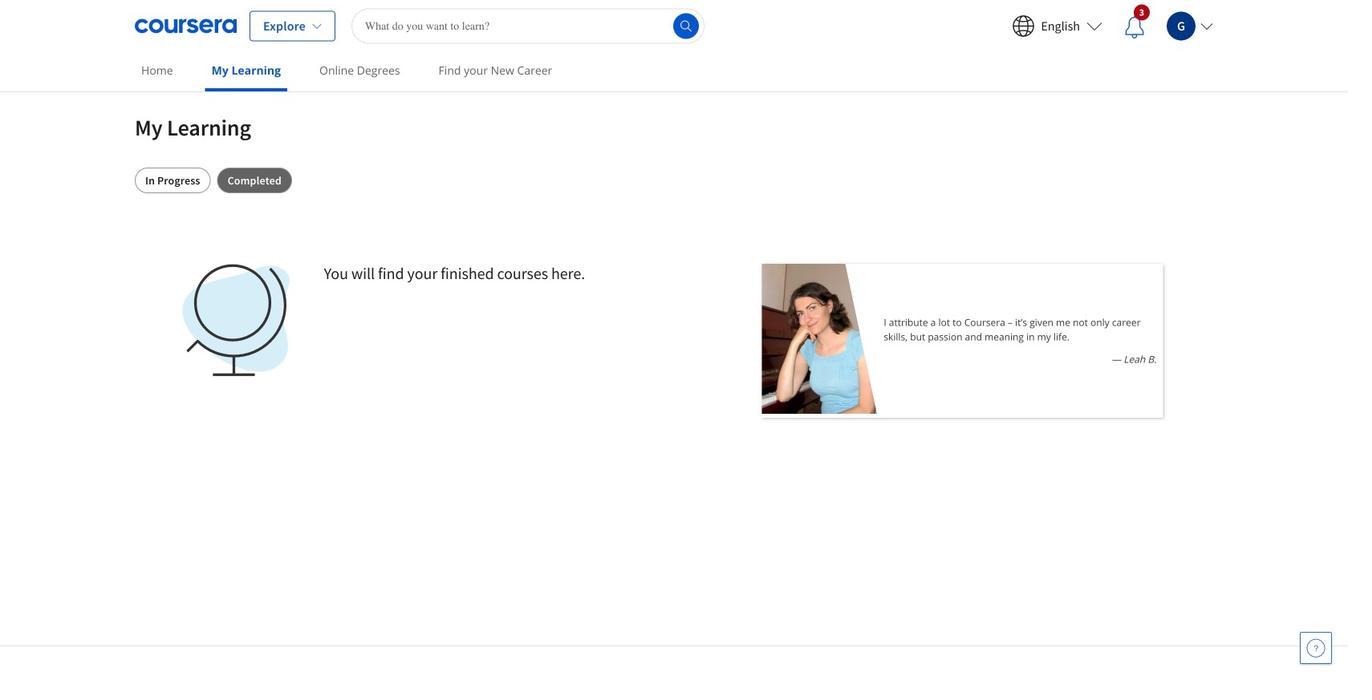Task type: locate. For each thing, give the bounding box(es) containing it.
None search field
[[351, 8, 705, 44]]

coursera image
[[135, 13, 237, 39]]

What do you want to learn? text field
[[351, 8, 705, 44]]

tab list
[[135, 168, 1213, 193]]



Task type: describe. For each thing, give the bounding box(es) containing it.
help center image
[[1307, 639, 1326, 658]]



Task type: vqa. For each thing, say whether or not it's contained in the screenshot.
left '5 Readings'
no



